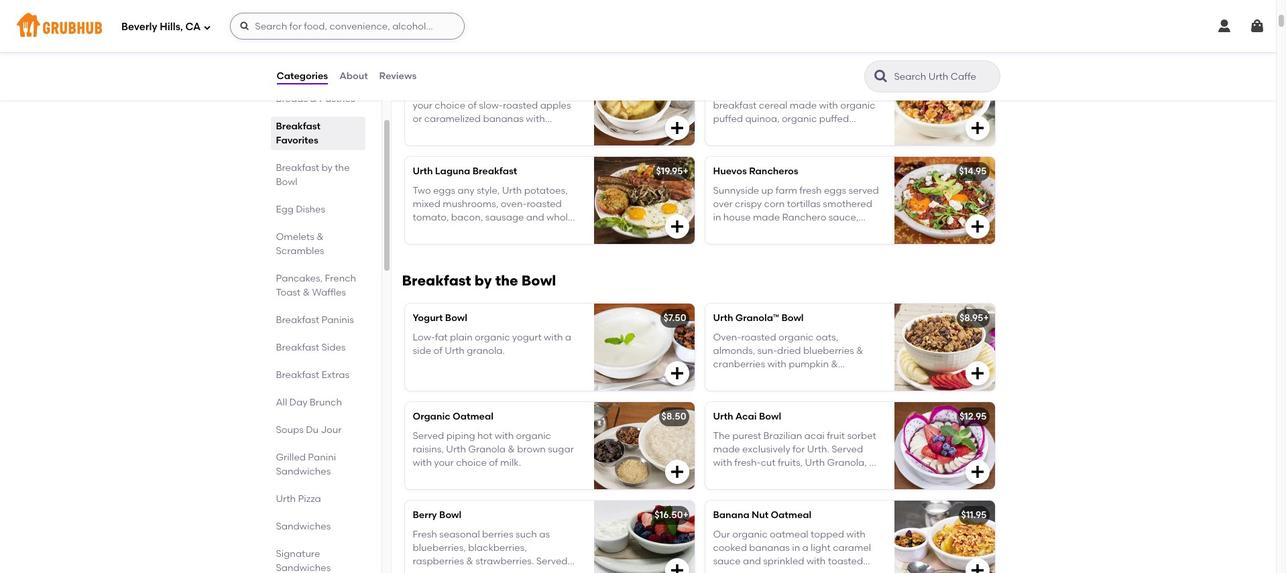 Task type: vqa. For each thing, say whether or not it's contained in the screenshot.
Celebration
no



Task type: describe. For each thing, give the bounding box(es) containing it.
seasonal
[[440, 529, 480, 541]]

all
[[276, 397, 287, 409]]

main navigation navigation
[[0, 0, 1277, 52]]

the
[[479, 127, 496, 139]]

brunch
[[310, 397, 342, 409]]

sauce
[[714, 556, 741, 568]]

urth inside "low-fat plain organic yogurt with a side of urth granola."
[[445, 345, 465, 357]]

choice inside 'warm bread pudding served with your choice of slow-roasted apples or caramelized bananas with steamed milk. the best in l.a.!'
[[435, 100, 466, 111]]

of inside 'warm bread pudding served with your choice of slow-roasted apples or caramelized bananas with steamed milk. the best in l.a.!'
[[468, 100, 477, 111]]

two
[[413, 185, 431, 196]]

hot
[[478, 430, 493, 442]]

toast.
[[444, 226, 470, 237]]

with inside fresh seasonal berries such as blueberries, blackberries, raspberries & strawberries. served with cottage cheese, yogurt
[[413, 570, 432, 574]]

ca
[[186, 21, 201, 33]]

breakfast inside tab
[[276, 315, 319, 326]]

two eggs any style, urth potatoes, mixed mushrooms, oven-roasted tomato, bacon, sausage and whole wheat toast.
[[413, 185, 574, 237]]

all day brunch
[[276, 397, 342, 409]]

$16.50
[[655, 510, 683, 522]]

categories button
[[276, 52, 329, 101]]

jour
[[321, 425, 342, 436]]

any
[[458, 185, 475, 196]]

pancakes, french toast & waffles tab
[[276, 272, 360, 300]]

$8.95 button
[[706, 59, 995, 146]]

fat
[[435, 332, 448, 343]]

served piping hot with organic raisins, urth granola & brown sugar with your choice of milk.
[[413, 430, 574, 469]]

side
[[413, 345, 432, 357]]

1 horizontal spatial the
[[496, 273, 518, 289]]

urth pizza tab
[[276, 492, 360, 507]]

served inside fresh seasonal berries such as blueberries, blackberries, raspberries & strawberries. served with cottage cheese, yogurt
[[537, 556, 568, 568]]

urth bread pudding breakfast image
[[594, 59, 695, 146]]

svg image up $14.95
[[970, 120, 986, 136]]

pudding
[[465, 67, 504, 79]]

svg image for urth bread pudding breakfast
[[669, 120, 685, 136]]

banana nut oatmeal image
[[895, 501, 995, 574]]

svg image for urth laguna breakfast
[[669, 219, 685, 235]]

breakfast paninis tab
[[276, 313, 360, 327]]

all day brunch tab
[[276, 396, 360, 410]]

$8.95 +
[[960, 313, 990, 324]]

pizza
[[298, 494, 321, 505]]

the inside breakfast by the bowl
[[335, 162, 350, 174]]

svg image for berry bowl
[[669, 563, 685, 574]]

of inside 'served piping hot with organic raisins, urth granola & brown sugar with your choice of milk.'
[[489, 458, 498, 469]]

roasted for bananas
[[503, 100, 538, 111]]

& inside fresh seasonal berries such as blueberries, blackberries, raspberries & strawberries. served with cottage cheese, yogurt
[[467, 556, 474, 568]]

omelets & scrambles tab
[[276, 230, 360, 258]]

bacon,
[[451, 212, 483, 224]]

toast
[[276, 287, 301, 299]]

french
[[325, 273, 356, 284]]

breakfast up the 'day' in the bottom left of the page
[[276, 370, 319, 381]]

breakfast sides
[[276, 342, 346, 354]]

nut
[[752, 510, 769, 522]]

mixed
[[413, 199, 441, 210]]

& inside omelets & scrambles
[[317, 231, 324, 243]]

+ for $16.50
[[683, 510, 689, 522]]

by inside breakfast by the bowl
[[322, 162, 333, 174]]

sugar
[[548, 444, 574, 456]]

granola
[[469, 444, 506, 456]]

breakfast by the bowl inside tab
[[276, 162, 350, 188]]

sides
[[322, 342, 346, 354]]

breakfast up favorites
[[276, 121, 321, 132]]

beverly
[[121, 21, 157, 33]]

caramel
[[833, 543, 872, 554]]

sandwiches tab
[[276, 520, 360, 534]]

light
[[811, 543, 831, 554]]

urth acai bowl image
[[895, 403, 995, 490]]

slow-
[[479, 100, 503, 111]]

milk. inside 'warm bread pudding served with your choice of slow-roasted apples or caramelized bananas with steamed milk. the best in l.a.!'
[[456, 127, 477, 139]]

yogurt bowl
[[413, 313, 468, 324]]

reviews button
[[379, 52, 418, 101]]

pudding
[[473, 86, 511, 98]]

reviews
[[379, 70, 417, 82]]

bread
[[435, 67, 463, 79]]

huevos rancheros image
[[895, 157, 995, 244]]

whole
[[547, 212, 574, 224]]

served inside 'served piping hot with organic raisins, urth granola & brown sugar with your choice of milk.'
[[413, 430, 444, 442]]

pieces.
[[747, 570, 779, 574]]

as
[[540, 529, 550, 541]]

scrambles
[[276, 246, 324, 257]]

your inside 'served piping hot with organic raisins, urth granola & brown sugar with your choice of milk.'
[[434, 458, 454, 469]]

hills,
[[160, 21, 183, 33]]

bowl up seasonal
[[440, 510, 462, 522]]

omelets
[[276, 231, 315, 243]]

our
[[714, 529, 731, 541]]

such
[[516, 529, 537, 541]]

urth laguna breakfast
[[413, 166, 517, 177]]

breakfast extras
[[276, 370, 350, 381]]

& inside pancakes, french toast & waffles
[[303, 287, 310, 299]]

sausage
[[486, 212, 524, 224]]

apples
[[541, 100, 571, 111]]

in inside our organic oatmeal topped with cooked bananas in a light caramel sauce and sprinkled with toasted walnut pieces. served with granol
[[793, 543, 801, 554]]

svg image for urth granola™ bowl
[[970, 366, 986, 382]]

warm bread pudding served with your choice of slow-roasted apples or caramelized bananas with steamed milk. the best in l.a.!
[[413, 86, 571, 139]]

bowl right acai
[[760, 412, 782, 423]]

urth crunch gluten-free cereal image
[[895, 59, 995, 146]]

du
[[306, 425, 319, 436]]

paninis
[[322, 315, 354, 326]]

cottage
[[434, 570, 471, 574]]

and inside our organic oatmeal topped with cooked bananas in a light caramel sauce and sprinkled with toasted walnut pieces. served with granol
[[743, 556, 761, 568]]

the cottage parfait image
[[594, 0, 695, 47]]

sandwiches inside grilled panini sandwiches
[[276, 466, 331, 478]]

pastries
[[320, 93, 355, 105]]

breakfast inside breakfast by the bowl
[[276, 162, 319, 174]]

Search Urth Caffe search field
[[893, 70, 996, 83]]

organic inside "low-fat plain organic yogurt with a side of urth granola."
[[475, 332, 510, 343]]

+ for $19.95
[[683, 166, 689, 177]]

organic inside our organic oatmeal topped with cooked bananas in a light caramel sauce and sprinkled with toasted walnut pieces. served with granol
[[733, 529, 768, 541]]

bowl right granola™
[[782, 313, 804, 324]]

bananas inside our organic oatmeal topped with cooked bananas in a light caramel sauce and sprinkled with toasted walnut pieces. served with granol
[[750, 543, 790, 554]]

blackberries,
[[469, 543, 527, 554]]

urth laguna breakfast image
[[594, 157, 695, 244]]

sprinkled
[[764, 556, 805, 568]]

soups
[[276, 425, 304, 436]]

breads
[[276, 93, 308, 105]]

yogurt bowl image
[[594, 304, 695, 391]]

1 horizontal spatial by
[[475, 273, 492, 289]]

and inside two eggs any style, urth potatoes, mixed mushrooms, oven-roasted tomato, bacon, sausage and whole wheat toast.
[[527, 212, 545, 224]]

+ for $8.95
[[984, 313, 990, 324]]

our organic oatmeal topped with cooked bananas in a light caramel sauce and sprinkled with toasted walnut pieces. served with granol
[[714, 529, 881, 574]]

choice inside 'served piping hot with organic raisins, urth granola & brown sugar with your choice of milk.'
[[456, 458, 487, 469]]

egg
[[276, 204, 294, 215]]

steamed
[[413, 127, 453, 139]]

piping
[[447, 430, 475, 442]]

raspberries
[[413, 556, 464, 568]]

bowl up "plain"
[[445, 313, 468, 324]]

granola™
[[736, 313, 780, 324]]

style,
[[477, 185, 500, 196]]



Task type: locate. For each thing, give the bounding box(es) containing it.
svg image
[[1217, 18, 1233, 34], [1250, 18, 1266, 34], [204, 23, 212, 31], [669, 366, 685, 382], [669, 465, 685, 481], [970, 465, 986, 481], [970, 563, 986, 574]]

your down raisins,
[[434, 458, 454, 469]]

roasted inside two eggs any style, urth potatoes, mixed mushrooms, oven-roasted tomato, bacon, sausage and whole wheat toast.
[[527, 199, 562, 210]]

$8.50
[[662, 412, 687, 423]]

blueberries,
[[413, 543, 466, 554]]

2 horizontal spatial served
[[781, 570, 812, 574]]

&
[[310, 93, 317, 105], [317, 231, 324, 243], [303, 287, 310, 299], [508, 444, 515, 456], [467, 556, 474, 568]]

in inside 'warm bread pudding served with your choice of slow-roasted apples or caramelized bananas with steamed milk. the best in l.a.!'
[[520, 127, 528, 139]]

1 vertical spatial oatmeal
[[771, 510, 812, 522]]

of down granola
[[489, 458, 498, 469]]

berry bowl
[[413, 510, 462, 522]]

milk. down caramelized
[[456, 127, 477, 139]]

svg image inside main navigation navigation
[[240, 21, 250, 32]]

your inside 'warm bread pudding served with your choice of slow-roasted apples or caramelized bananas with steamed milk. the best in l.a.!'
[[413, 100, 433, 111]]

0 horizontal spatial breakfast by the bowl
[[276, 162, 350, 188]]

0 vertical spatial milk.
[[456, 127, 477, 139]]

signature
[[276, 549, 320, 560]]

0 vertical spatial choice
[[435, 100, 466, 111]]

1 vertical spatial bananas
[[750, 543, 790, 554]]

svg image up $12.95
[[970, 366, 986, 382]]

sandwiches down urth pizza
[[276, 521, 331, 533]]

signature sandwiches tab
[[276, 548, 360, 574]]

& up "cottage"
[[467, 556, 474, 568]]

1 vertical spatial sandwiches
[[276, 521, 331, 533]]

svg image for huevos rancheros
[[970, 219, 986, 235]]

2 vertical spatial +
[[683, 510, 689, 522]]

extras
[[322, 370, 350, 381]]

breakfast sides tab
[[276, 341, 360, 355]]

and up pieces.
[[743, 556, 761, 568]]

$8.95 for $8.95 +
[[960, 313, 984, 324]]

$8.95 for $8.95
[[963, 67, 987, 79]]

breakfast up breakfast extras at the bottom
[[276, 342, 319, 354]]

2 horizontal spatial organic
[[733, 529, 768, 541]]

with inside "low-fat plain organic yogurt with a side of urth granola."
[[544, 332, 563, 343]]

0 horizontal spatial your
[[413, 100, 433, 111]]

best
[[498, 127, 518, 139]]

0 vertical spatial sandwiches
[[276, 466, 331, 478]]

1 vertical spatial your
[[434, 458, 454, 469]]

0 horizontal spatial and
[[527, 212, 545, 224]]

choice up caramelized
[[435, 100, 466, 111]]

brown
[[517, 444, 546, 456]]

milk. down brown
[[501, 458, 521, 469]]

0 vertical spatial in
[[520, 127, 528, 139]]

a inside "low-fat plain organic yogurt with a side of urth granola."
[[566, 332, 572, 343]]

beverly hills, ca
[[121, 21, 201, 33]]

1 sandwiches from the top
[[276, 466, 331, 478]]

urth pizza
[[276, 494, 321, 505]]

bananas up the sprinkled
[[750, 543, 790, 554]]

organic up brown
[[516, 430, 552, 442]]

sandwiches
[[276, 466, 331, 478], [276, 521, 331, 533], [276, 563, 331, 574]]

$12.95
[[960, 412, 987, 423]]

dishes
[[296, 204, 325, 215]]

0 vertical spatial the
[[335, 162, 350, 174]]

breakfast by the bowl up yogurt bowl
[[402, 273, 556, 289]]

$14.95
[[960, 166, 987, 177]]

acai
[[736, 412, 757, 423]]

banana
[[714, 510, 750, 522]]

urth left acai
[[714, 412, 734, 423]]

a right yogurt
[[566, 332, 572, 343]]

and left whole
[[527, 212, 545, 224]]

2 sandwiches from the top
[[276, 521, 331, 533]]

sandwiches down grilled
[[276, 466, 331, 478]]

served up raisins,
[[413, 430, 444, 442]]

$7.50
[[664, 313, 687, 324]]

roasted
[[503, 100, 538, 111], [527, 199, 562, 210]]

svg image down $14.95
[[970, 219, 986, 235]]

0 vertical spatial breakfast by the bowl
[[276, 162, 350, 188]]

yogurt
[[413, 313, 443, 324]]

day
[[290, 397, 308, 409]]

0 vertical spatial $8.95
[[963, 67, 987, 79]]

served
[[413, 430, 444, 442], [537, 556, 568, 568], [781, 570, 812, 574]]

0 vertical spatial of
[[468, 100, 477, 111]]

the urth breakfast image
[[895, 0, 995, 47]]

bowl up egg at left top
[[276, 176, 298, 188]]

svg image
[[240, 21, 250, 32], [669, 120, 685, 136], [970, 120, 986, 136], [669, 219, 685, 235], [970, 219, 986, 235], [970, 366, 986, 382], [669, 563, 685, 574]]

0 horizontal spatial the
[[335, 162, 350, 174]]

2 vertical spatial of
[[489, 458, 498, 469]]

bananas up "best"
[[483, 114, 524, 125]]

svg image down $19.95 +
[[669, 219, 685, 235]]

1 horizontal spatial organic
[[516, 430, 552, 442]]

0 horizontal spatial in
[[520, 127, 528, 139]]

$19.95 +
[[657, 166, 689, 177]]

grilled panini sandwiches tab
[[276, 451, 360, 479]]

organic up granola.
[[475, 332, 510, 343]]

0 vertical spatial organic
[[475, 332, 510, 343]]

signature sandwiches
[[276, 549, 331, 574]]

1 horizontal spatial and
[[743, 556, 761, 568]]

cooked
[[714, 543, 747, 554]]

urth granola™ bowl image
[[895, 304, 995, 391]]

1 vertical spatial choice
[[456, 458, 487, 469]]

breakfast by the bowl tab
[[276, 161, 360, 189]]

1 vertical spatial organic
[[516, 430, 552, 442]]

2 horizontal spatial of
[[489, 458, 498, 469]]

huevos
[[714, 166, 747, 177]]

urth left pizza
[[276, 494, 296, 505]]

urth down "plain"
[[445, 345, 465, 357]]

0 vertical spatial served
[[413, 430, 444, 442]]

your
[[413, 100, 433, 111], [434, 458, 454, 469]]

1 horizontal spatial served
[[537, 556, 568, 568]]

urth inside 'tab'
[[276, 494, 296, 505]]

organic inside 'served piping hot with organic raisins, urth granola & brown sugar with your choice of milk.'
[[516, 430, 552, 442]]

0 horizontal spatial oatmeal
[[453, 412, 494, 423]]

$19.95
[[657, 166, 683, 177]]

1 vertical spatial +
[[984, 313, 990, 324]]

1 vertical spatial by
[[475, 273, 492, 289]]

bananas
[[483, 114, 524, 125], [750, 543, 790, 554]]

categories
[[277, 70, 328, 82]]

0 vertical spatial by
[[322, 162, 333, 174]]

tomato,
[[413, 212, 449, 224]]

walnut
[[714, 570, 744, 574]]

0 vertical spatial your
[[413, 100, 433, 111]]

1 horizontal spatial oatmeal
[[771, 510, 812, 522]]

organic
[[413, 412, 451, 423]]

& left brown
[[508, 444, 515, 456]]

favorites
[[276, 135, 319, 146]]

choice down granola
[[456, 458, 487, 469]]

1 vertical spatial the
[[496, 273, 518, 289]]

0 vertical spatial bananas
[[483, 114, 524, 125]]

$11.95
[[962, 510, 987, 522]]

breads & pastries
[[276, 93, 355, 105]]

the up yogurt
[[496, 273, 518, 289]]

laguna
[[435, 166, 471, 177]]

1 horizontal spatial of
[[468, 100, 477, 111]]

1 horizontal spatial your
[[434, 458, 454, 469]]

2 vertical spatial sandwiches
[[276, 563, 331, 574]]

of left slow-
[[468, 100, 477, 111]]

about
[[340, 70, 368, 82]]

rancheros
[[750, 166, 799, 177]]

roasted inside 'warm bread pudding served with your choice of slow-roasted apples or caramelized bananas with steamed milk. the best in l.a.!'
[[503, 100, 538, 111]]

a
[[566, 332, 572, 343], [803, 543, 809, 554]]

breakfast favorites
[[276, 121, 321, 146]]

svg image left sauce
[[669, 563, 685, 574]]

a left light
[[803, 543, 809, 554]]

& right breads
[[310, 93, 317, 105]]

roasted for and
[[527, 199, 562, 210]]

2 vertical spatial organic
[[733, 529, 768, 541]]

0 vertical spatial a
[[566, 332, 572, 343]]

$16.50 +
[[655, 510, 689, 522]]

and
[[527, 212, 545, 224], [743, 556, 761, 568]]

your down warm
[[413, 100, 433, 111]]

breakfast favorites tab
[[276, 119, 360, 148]]

1 vertical spatial roasted
[[527, 199, 562, 210]]

with
[[546, 86, 565, 98], [526, 114, 545, 125], [544, 332, 563, 343], [495, 430, 514, 442], [413, 458, 432, 469], [847, 529, 866, 541], [807, 556, 826, 568], [413, 570, 432, 574], [815, 570, 834, 574]]

0 horizontal spatial of
[[434, 345, 443, 357]]

urth inside two eggs any style, urth potatoes, mixed mushrooms, oven-roasted tomato, bacon, sausage and whole wheat toast.
[[502, 185, 522, 196]]

banana nut oatmeal
[[714, 510, 812, 522]]

& inside 'served piping hot with organic raisins, urth granola & brown sugar with your choice of milk.'
[[508, 444, 515, 456]]

& down pancakes, at the top of the page
[[303, 287, 310, 299]]

breakfast up yogurt bowl
[[402, 273, 472, 289]]

egg dishes tab
[[276, 203, 360, 217]]

breakfast down favorites
[[276, 162, 319, 174]]

by down breakfast favorites tab
[[322, 162, 333, 174]]

1 horizontal spatial in
[[793, 543, 801, 554]]

roasted down served at the top left of page
[[503, 100, 538, 111]]

milk. inside 'served piping hot with organic raisins, urth granola & brown sugar with your choice of milk.'
[[501, 458, 521, 469]]

1 horizontal spatial a
[[803, 543, 809, 554]]

urth inside 'served piping hot with organic raisins, urth granola & brown sugar with your choice of milk.'
[[446, 444, 466, 456]]

caramelized
[[425, 114, 481, 125]]

oatmeal up hot
[[453, 412, 494, 423]]

berries
[[482, 529, 514, 541]]

1 horizontal spatial milk.
[[501, 458, 521, 469]]

pancakes,
[[276, 273, 323, 284]]

waffles
[[312, 287, 346, 299]]

urth acai bowl
[[714, 412, 782, 423]]

urth left granola™
[[714, 313, 734, 324]]

berry bowl image
[[594, 501, 695, 574]]

0 horizontal spatial served
[[413, 430, 444, 442]]

roasted down potatoes,
[[527, 199, 562, 210]]

bowl up yogurt
[[522, 273, 556, 289]]

breakfast down toast
[[276, 315, 319, 326]]

$8.95 inside button
[[963, 67, 987, 79]]

1 horizontal spatial bananas
[[750, 543, 790, 554]]

berry
[[413, 510, 437, 522]]

Search for food, convenience, alcohol... search field
[[230, 13, 465, 40]]

in left l.a.!
[[520, 127, 528, 139]]

& up scrambles
[[317, 231, 324, 243]]

served down the sprinkled
[[781, 570, 812, 574]]

granola.
[[467, 345, 505, 357]]

bowl inside breakfast by the bowl
[[276, 176, 298, 188]]

pancakes, french toast & waffles
[[276, 273, 356, 299]]

about button
[[339, 52, 369, 101]]

1 vertical spatial and
[[743, 556, 761, 568]]

1 vertical spatial served
[[537, 556, 568, 568]]

0 horizontal spatial bananas
[[483, 114, 524, 125]]

in down 'oatmeal' on the bottom right of the page
[[793, 543, 801, 554]]

sandwiches inside 'tab'
[[276, 563, 331, 574]]

urth bread pudding breakfast
[[413, 67, 551, 79]]

oven-
[[501, 199, 527, 210]]

by up "low-fat plain organic yogurt with a side of urth granola."
[[475, 273, 492, 289]]

svg image up $19.95 +
[[669, 120, 685, 136]]

1 vertical spatial milk.
[[501, 458, 521, 469]]

omelets & scrambles
[[276, 231, 324, 257]]

urth up warm
[[413, 67, 433, 79]]

breakfast by the bowl up dishes
[[276, 162, 350, 188]]

low-fat plain organic yogurt with a side of urth granola.
[[413, 332, 572, 357]]

organic oatmeal image
[[594, 403, 695, 490]]

of down fat at the left bottom
[[434, 345, 443, 357]]

a inside our organic oatmeal topped with cooked bananas in a light caramel sauce and sprinkled with toasted walnut pieces. served with granol
[[803, 543, 809, 554]]

urth up oven- at the top left of page
[[502, 185, 522, 196]]

0 vertical spatial +
[[683, 166, 689, 177]]

0 vertical spatial oatmeal
[[453, 412, 494, 423]]

1 vertical spatial of
[[434, 345, 443, 357]]

the down breakfast favorites tab
[[335, 162, 350, 174]]

2 vertical spatial served
[[781, 570, 812, 574]]

in
[[520, 127, 528, 139], [793, 543, 801, 554]]

3 sandwiches from the top
[[276, 563, 331, 574]]

served down as
[[537, 556, 568, 568]]

raisins,
[[413, 444, 444, 456]]

organic down nut
[[733, 529, 768, 541]]

svg image right ca
[[240, 21, 250, 32]]

sandwiches down the 'signature'
[[276, 563, 331, 574]]

$8.95
[[963, 67, 987, 79], [960, 313, 984, 324]]

breads & pastries tab
[[276, 92, 360, 106]]

0 horizontal spatial milk.
[[456, 127, 477, 139]]

0 horizontal spatial organic
[[475, 332, 510, 343]]

urth up two
[[413, 166, 433, 177]]

oatmeal
[[770, 529, 809, 541]]

urth down the 'piping' at left bottom
[[446, 444, 466, 456]]

bowl
[[276, 176, 298, 188], [522, 273, 556, 289], [445, 313, 468, 324], [782, 313, 804, 324], [760, 412, 782, 423], [440, 510, 462, 522]]

1 vertical spatial in
[[793, 543, 801, 554]]

soups du jour tab
[[276, 423, 360, 437]]

grilled
[[276, 452, 306, 464]]

mushrooms,
[[443, 199, 499, 210]]

low-
[[413, 332, 435, 343]]

0 vertical spatial and
[[527, 212, 545, 224]]

soups du jour
[[276, 425, 342, 436]]

0 horizontal spatial a
[[566, 332, 572, 343]]

breakfast extras tab
[[276, 368, 360, 382]]

1 horizontal spatial breakfast by the bowl
[[402, 273, 556, 289]]

bananas inside 'warm bread pudding served with your choice of slow-roasted apples or caramelized bananas with steamed milk. the best in l.a.!'
[[483, 114, 524, 125]]

0 vertical spatial roasted
[[503, 100, 538, 111]]

of inside "low-fat plain organic yogurt with a side of urth granola."
[[434, 345, 443, 357]]

breakfast up 'style,'
[[473, 166, 517, 177]]

served inside our organic oatmeal topped with cooked bananas in a light caramel sauce and sprinkled with toasted walnut pieces. served with granol
[[781, 570, 812, 574]]

1 vertical spatial breakfast by the bowl
[[402, 273, 556, 289]]

topped
[[811, 529, 845, 541]]

0 horizontal spatial by
[[322, 162, 333, 174]]

search icon image
[[873, 68, 889, 85]]

urth
[[413, 67, 433, 79], [413, 166, 433, 177], [502, 185, 522, 196], [714, 313, 734, 324], [445, 345, 465, 357], [714, 412, 734, 423], [446, 444, 466, 456], [276, 494, 296, 505]]

1 vertical spatial $8.95
[[960, 313, 984, 324]]

1 vertical spatial a
[[803, 543, 809, 554]]

oatmeal up 'oatmeal' on the bottom right of the page
[[771, 510, 812, 522]]

breakfast up served at the top left of page
[[506, 67, 551, 79]]



